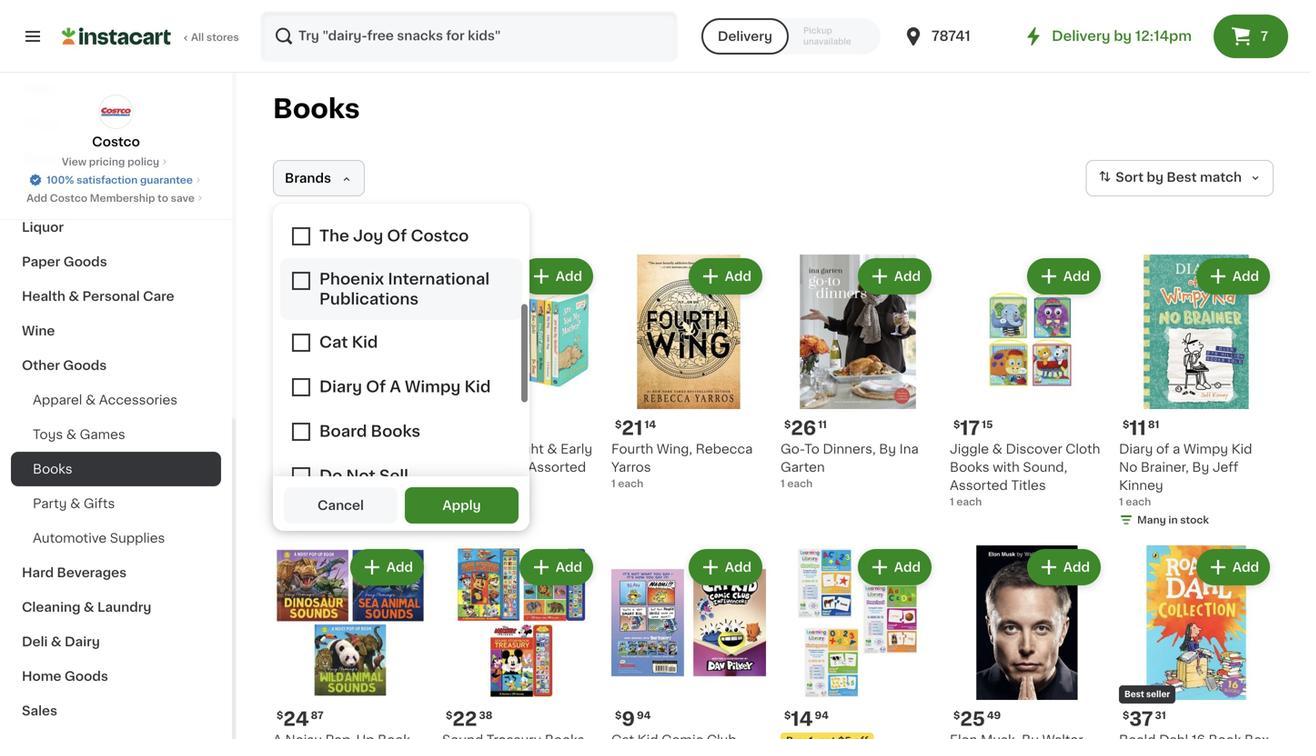 Task type: locate. For each thing, give the bounding box(es) containing it.
jeff right "brainer,"
[[1213, 461, 1238, 474]]

0 horizontal spatial costco
[[50, 193, 87, 203]]

toys
[[33, 428, 63, 441]]

kinney down cabin
[[273, 479, 317, 492]]

0 vertical spatial 14
[[645, 420, 656, 430]]

goods
[[63, 256, 107, 268], [63, 359, 107, 372], [65, 670, 108, 683]]

each down yarros
[[618, 479, 643, 489]]

party & gifts link
[[11, 487, 221, 521]]

2 wimpy from the left
[[1183, 443, 1228, 456]]

kinney inside diary of a wimpy kid no brainer, by jeff kinney 1 each
[[1119, 479, 1163, 492]]

supplies
[[110, 532, 165, 545]]

1 down cabin
[[273, 497, 277, 507]]

1 of from the left
[[310, 443, 323, 456]]

None search field
[[260, 11, 678, 62]]

11 right the 26
[[818, 420, 827, 430]]

$ inside the $ 22 38
[[446, 711, 452, 721]]

jeff for brainer,
[[1213, 461, 1238, 474]]

each inside diary of a wimpy kid no brainer, by jeff kinney 1 each
[[1126, 497, 1151, 507]]

add button for 14
[[860, 551, 930, 584]]

cleaning
[[22, 601, 81, 614]]

automotive
[[33, 532, 107, 545]]

1 horizontal spatial kid
[[1231, 443, 1252, 456]]

&
[[56, 186, 66, 199], [69, 290, 79, 303], [85, 394, 96, 407], [66, 428, 76, 441], [547, 443, 557, 456], [992, 443, 1002, 456], [70, 498, 80, 510], [84, 601, 94, 614], [51, 636, 61, 649]]

1 horizontal spatial 11
[[818, 420, 827, 430]]

add button for 11
[[1198, 260, 1268, 293]]

1 jeff from the left
[[375, 461, 401, 474]]

electronics link
[[11, 141, 221, 176]]

$ inside $ 9 94
[[615, 711, 622, 721]]

$ inside $ 11 81
[[1123, 420, 1129, 430]]

& for health & personal care
[[69, 290, 79, 303]]

wimpy inside the 'diary of a wimpy kid cabin fever, by jeff kinney 1 each'
[[337, 443, 382, 456]]

0 vertical spatial best
[[1167, 171, 1197, 184]]

2 a from the left
[[1173, 443, 1180, 456]]

11 inside $ 26 11
[[818, 420, 827, 430]]

add for 11
[[1233, 270, 1259, 283]]

14 inside $ 21 14
[[645, 420, 656, 430]]

$ inside $ 24 87
[[277, 711, 283, 721]]

diary inside the 'diary of a wimpy kid cabin fever, by jeff kinney 1 each'
[[273, 443, 307, 456]]

$ 25 49
[[953, 710, 1001, 729]]

1 horizontal spatial by
[[1147, 171, 1164, 184]]

diary for no
[[1119, 443, 1153, 456]]

a for fever,
[[327, 443, 334, 456]]

$ inside the $ 17 15
[[953, 420, 960, 430]]

of up fever,
[[310, 443, 323, 456]]

delivery by 12:14pm
[[1052, 30, 1192, 43]]

1 vertical spatial best
[[1124, 691, 1144, 699]]

1 inside go-to dinners, by ina garten 1 each
[[781, 479, 785, 489]]

1 vertical spatial goods
[[63, 359, 107, 372]]

add button for 24
[[352, 551, 422, 584]]

of for brainer,
[[1156, 443, 1169, 456]]

kid inside diary of a wimpy kid no brainer, by jeff kinney 1 each
[[1231, 443, 1252, 456]]

goods for paper goods
[[63, 256, 107, 268]]

31
[[1155, 711, 1166, 721]]

costco logo image
[[99, 95, 133, 129]]

1 diary from the left
[[273, 443, 307, 456]]

1 vertical spatial 14
[[791, 710, 813, 729]]

0 horizontal spatial wimpy
[[337, 443, 382, 456]]

1 94 from the left
[[637, 711, 651, 721]]

diary
[[273, 443, 307, 456], [1119, 443, 1153, 456]]

$ for 24
[[277, 711, 283, 721]]

0 vertical spatial by
[[1114, 30, 1132, 43]]

a up "brainer,"
[[1173, 443, 1180, 456]]

0 horizontal spatial best
[[1124, 691, 1144, 699]]

& down beverages
[[84, 601, 94, 614]]

add button for 22
[[521, 551, 591, 584]]

with
[[993, 461, 1020, 474]]

1 horizontal spatial diary
[[1119, 443, 1153, 456]]

wimpy
[[337, 443, 382, 456], [1183, 443, 1228, 456]]

product group containing add
[[442, 255, 597, 509]]

add for 24
[[386, 561, 413, 574]]

94 inside $ 9 94
[[637, 711, 651, 721]]

& left gifts
[[70, 498, 80, 510]]

& inside jiggle & discover cloth books with sound, assorted titles 1 each
[[992, 443, 1002, 456]]

each down garten at the right
[[787, 479, 813, 489]]

best inside field
[[1167, 171, 1197, 184]]

each down cabin
[[280, 497, 305, 507]]

kid for fever,
[[385, 443, 406, 456]]

81 inside $ 11 81
[[1148, 420, 1159, 430]]

of inside the 'diary of a wimpy kid cabin fever, by jeff kinney 1 each'
[[310, 443, 323, 456]]

sales link
[[11, 694, 221, 729]]

78741
[[932, 30, 971, 43]]

2 horizontal spatial 11
[[1129, 419, 1146, 438]]

fever,
[[314, 461, 352, 474]]

books down jiggle
[[950, 461, 989, 474]]

2 kinney from the left
[[1119, 479, 1163, 492]]

health & personal care link
[[11, 279, 221, 314]]

wimpy for brainer,
[[1183, 443, 1228, 456]]

& up with
[[992, 443, 1002, 456]]

1 81 from the left
[[302, 420, 313, 430]]

product group containing 37
[[1119, 546, 1274, 740]]

by for sort
[[1147, 171, 1164, 184]]

by right sort
[[1147, 171, 1164, 184]]

each inside fourth wing, rebecca yarros 1 each
[[618, 479, 643, 489]]

0 vertical spatial assorted
[[528, 461, 586, 474]]

$ inside $ 26 11
[[784, 420, 791, 430]]

discover
[[1006, 443, 1062, 456]]

0 horizontal spatial assorted
[[528, 461, 586, 474]]

add button
[[352, 260, 422, 293], [521, 260, 591, 293], [690, 260, 761, 293], [860, 260, 930, 293], [1029, 260, 1099, 293], [1198, 260, 1268, 293], [352, 551, 422, 584], [521, 551, 591, 584], [690, 551, 761, 584], [860, 551, 930, 584], [1029, 551, 1099, 584], [1198, 551, 1268, 584]]

satisfaction
[[77, 175, 138, 185]]

2 horizontal spatial books
[[950, 461, 989, 474]]

0 horizontal spatial kid
[[385, 443, 406, 456]]

0 vertical spatial costco
[[92, 136, 140, 148]]

11
[[283, 419, 300, 438], [1129, 419, 1146, 438], [818, 420, 827, 430]]

add button for 21
[[690, 260, 761, 293]]

2 horizontal spatial by
[[1192, 461, 1209, 474]]

laundry
[[97, 601, 151, 614]]

1 down yarros
[[611, 479, 616, 489]]

& for beer & cider
[[56, 186, 66, 199]]

costco up view pricing policy link
[[92, 136, 140, 148]]

jeff inside diary of a wimpy kid no brainer, by jeff kinney 1 each
[[1213, 461, 1238, 474]]

& right toys
[[66, 428, 76, 441]]

add button for 9
[[690, 551, 761, 584]]

Best match Sort by field
[[1086, 160, 1274, 197]]

& left early
[[547, 443, 557, 456]]

product group containing 14
[[781, 546, 935, 740]]

1 horizontal spatial wimpy
[[1183, 443, 1228, 456]]

1 inside 'dr. seuss bright & early board packs, assorted book set 1 each'
[[442, 497, 446, 507]]

by for fever,
[[355, 461, 372, 474]]

add button for 37
[[1198, 551, 1268, 584]]

electronics
[[22, 152, 96, 165]]

goods up health & personal care
[[63, 256, 107, 268]]

& down 100%
[[56, 186, 66, 199]]

100% satisfaction guarantee button
[[28, 169, 204, 187]]

kid inside the 'diary of a wimpy kid cabin fever, by jeff kinney 1 each'
[[385, 443, 406, 456]]

& right deli
[[51, 636, 61, 649]]

& for cleaning & laundry
[[84, 601, 94, 614]]

books inside jiggle & discover cloth books with sound, assorted titles 1 each
[[950, 461, 989, 474]]

ina
[[899, 443, 919, 456]]

0 horizontal spatial 94
[[637, 711, 651, 721]]

each down book
[[449, 497, 474, 507]]

2 jeff from the left
[[1213, 461, 1238, 474]]

delivery inside button
[[718, 30, 772, 43]]

1 horizontal spatial jeff
[[1213, 461, 1238, 474]]

beer
[[22, 186, 53, 199]]

0 horizontal spatial books
[[33, 463, 72, 476]]

toys & games
[[33, 428, 125, 441]]

$ 9 94
[[615, 710, 651, 729]]

1 inside diary of a wimpy kid no brainer, by jeff kinney 1 each
[[1119, 497, 1123, 507]]

1 a from the left
[[327, 443, 334, 456]]

1 inside fourth wing, rebecca yarros 1 each
[[611, 479, 616, 489]]

jiggle & discover cloth books with sound, assorted titles 1 each
[[950, 443, 1100, 507]]

baby link
[[11, 72, 221, 106]]

$24.87 element
[[442, 417, 597, 440]]

by left ina
[[879, 443, 896, 456]]

jeff for fever,
[[375, 461, 401, 474]]

kinney for no
[[1119, 479, 1163, 492]]

paper goods link
[[11, 245, 221, 279]]

0 horizontal spatial 11
[[283, 419, 300, 438]]

diary up no
[[1119, 443, 1153, 456]]

0 horizontal spatial kinney
[[273, 479, 317, 492]]

by inside the 'diary of a wimpy kid cabin fever, by jeff kinney 1 each'
[[355, 461, 372, 474]]

kinney for cabin
[[273, 479, 317, 492]]

2 81 from the left
[[1148, 420, 1159, 430]]

by
[[1114, 30, 1132, 43], [1147, 171, 1164, 184]]

1 kid from the left
[[385, 443, 406, 456]]

& for apparel & accessories
[[85, 394, 96, 407]]

instacart logo image
[[62, 25, 171, 47]]

0 horizontal spatial diary
[[273, 443, 307, 456]]

costco down 100%
[[50, 193, 87, 203]]

delivery button
[[701, 18, 789, 55]]

81
[[302, 420, 313, 430], [1148, 420, 1159, 430]]

product group containing 22
[[442, 546, 597, 740]]

17
[[960, 419, 980, 438]]

diary up cabin
[[273, 443, 307, 456]]

jeff inside the 'diary of a wimpy kid cabin fever, by jeff kinney 1 each'
[[375, 461, 401, 474]]

add for 9
[[725, 561, 751, 574]]

1 down book
[[442, 497, 446, 507]]

product group containing 24
[[273, 546, 428, 740]]

assorted for early
[[528, 461, 586, 474]]

wimpy up fever,
[[337, 443, 382, 456]]

delivery by 12:14pm link
[[1023, 25, 1192, 47]]

1 horizontal spatial of
[[1156, 443, 1169, 456]]

care
[[143, 290, 174, 303]]

assorted down early
[[528, 461, 586, 474]]

yarros
[[611, 461, 651, 474]]

save
[[171, 193, 195, 203]]

$ inside $ 37 31
[[1123, 711, 1129, 721]]

1 horizontal spatial a
[[1173, 443, 1180, 456]]

2 of from the left
[[1156, 443, 1169, 456]]

product group
[[273, 255, 428, 509], [442, 255, 597, 509], [611, 255, 766, 491], [781, 255, 935, 491], [950, 255, 1104, 509], [1119, 255, 1274, 531], [273, 546, 428, 740], [442, 546, 597, 740], [611, 546, 766, 740], [781, 546, 935, 740], [950, 546, 1104, 740], [1119, 546, 1274, 740]]

each
[[618, 479, 643, 489], [787, 479, 813, 489], [280, 497, 305, 507], [449, 497, 474, 507], [956, 497, 982, 507], [1126, 497, 1151, 507]]

0 horizontal spatial jeff
[[375, 461, 401, 474]]

1 horizontal spatial 14
[[791, 710, 813, 729]]

diary of a wimpy kid cabin fever, by jeff kinney 1 each
[[273, 443, 406, 507]]

goods up "apparel & accessories"
[[63, 359, 107, 372]]

1 horizontal spatial by
[[879, 443, 896, 456]]

wimpy inside diary of a wimpy kid no brainer, by jeff kinney 1 each
[[1183, 443, 1228, 456]]

2 kid from the left
[[1231, 443, 1252, 456]]

1 inside the 'diary of a wimpy kid cabin fever, by jeff kinney 1 each'
[[273, 497, 277, 507]]

0 horizontal spatial 81
[[302, 420, 313, 430]]

kid
[[385, 443, 406, 456], [1231, 443, 1252, 456]]

1 vertical spatial assorted
[[950, 479, 1008, 492]]

1 vertical spatial costco
[[50, 193, 87, 203]]

best match
[[1167, 171, 1242, 184]]

1 horizontal spatial books
[[273, 96, 360, 122]]

11 up no
[[1129, 419, 1146, 438]]

kid for brainer,
[[1231, 443, 1252, 456]]

kinney
[[273, 479, 317, 492], [1119, 479, 1163, 492]]

jiggle
[[950, 443, 989, 456]]

0 horizontal spatial delivery
[[718, 30, 772, 43]]

$ for 37
[[1123, 711, 1129, 721]]

fourth
[[611, 443, 653, 456]]

service type group
[[701, 18, 881, 55]]

2 vertical spatial goods
[[65, 670, 108, 683]]

94 inside $ 14 94
[[815, 711, 829, 721]]

by inside diary of a wimpy kid no brainer, by jeff kinney 1 each
[[1192, 461, 1209, 474]]

$ 11 81
[[1123, 419, 1159, 438]]

books up brands dropdown button
[[273, 96, 360, 122]]

& right "apparel" at the left bottom of page
[[85, 394, 96, 407]]

0 horizontal spatial a
[[327, 443, 334, 456]]

0 horizontal spatial by
[[1114, 30, 1132, 43]]

assorted inside jiggle & discover cloth books with sound, assorted titles 1 each
[[950, 479, 1008, 492]]

1 horizontal spatial costco
[[92, 136, 140, 148]]

$ 37 31
[[1123, 710, 1166, 729]]

cleaning & laundry
[[22, 601, 151, 614]]

$ inside the $ 25 49
[[953, 711, 960, 721]]

sales
[[22, 705, 57, 718]]

kinney inside the 'diary of a wimpy kid cabin fever, by jeff kinney 1 each'
[[273, 479, 317, 492]]

diary inside diary of a wimpy kid no brainer, by jeff kinney 1 each
[[1119, 443, 1153, 456]]

by right fever,
[[355, 461, 372, 474]]

apply button
[[405, 488, 519, 524]]

each up many
[[1126, 497, 1151, 507]]

wimpy up "brainer,"
[[1183, 443, 1228, 456]]

product group containing 25
[[950, 546, 1104, 740]]

best left seller
[[1124, 691, 1144, 699]]

best inside product group
[[1124, 691, 1144, 699]]

cancel
[[318, 499, 364, 512]]

a up fever,
[[327, 443, 334, 456]]

of up "brainer,"
[[1156, 443, 1169, 456]]

1 down jiggle
[[950, 497, 954, 507]]

0 horizontal spatial of
[[310, 443, 323, 456]]

add
[[26, 193, 47, 203], [386, 270, 413, 283], [556, 270, 582, 283], [725, 270, 751, 283], [894, 270, 921, 283], [1063, 270, 1090, 283], [1233, 270, 1259, 283], [386, 561, 413, 574], [556, 561, 582, 574], [725, 561, 751, 574], [894, 561, 921, 574], [1063, 561, 1090, 574], [1233, 561, 1259, 574]]

hard beverages
[[22, 567, 127, 580]]

other
[[22, 359, 60, 372]]

costco
[[92, 136, 140, 148], [50, 193, 87, 203]]

$ 21 14
[[615, 419, 656, 438]]

assorted for books
[[950, 479, 1008, 492]]

$ 26 11
[[784, 419, 827, 438]]

1 wimpy from the left
[[337, 443, 382, 456]]

0 horizontal spatial by
[[355, 461, 372, 474]]

1 down no
[[1119, 497, 1123, 507]]

1 horizontal spatial best
[[1167, 171, 1197, 184]]

1 down garten at the right
[[781, 479, 785, 489]]

goods down dairy
[[65, 670, 108, 683]]

$ inside $ 21 14
[[615, 420, 622, 430]]

1 kinney from the left
[[273, 479, 317, 492]]

each down jiggle
[[956, 497, 982, 507]]

no
[[1119, 461, 1137, 474]]

0 vertical spatial goods
[[63, 256, 107, 268]]

& right health
[[69, 290, 79, 303]]

guarantee
[[140, 175, 193, 185]]

1
[[611, 479, 616, 489], [781, 479, 785, 489], [273, 497, 277, 507], [442, 497, 446, 507], [950, 497, 954, 507], [1119, 497, 1123, 507]]

add for 22
[[556, 561, 582, 574]]

party & gifts
[[33, 498, 115, 510]]

26
[[791, 419, 816, 438]]

best left match
[[1167, 171, 1197, 184]]

81 up "brainer,"
[[1148, 420, 1159, 430]]

jeff right fever,
[[375, 461, 401, 474]]

by left "12:14pm"
[[1114, 30, 1132, 43]]

$
[[615, 420, 622, 430], [784, 420, 791, 430], [953, 420, 960, 430], [1123, 420, 1129, 430], [277, 711, 283, 721], [446, 711, 452, 721], [615, 711, 622, 721], [784, 711, 791, 721], [953, 711, 960, 721], [1123, 711, 1129, 721]]

1 horizontal spatial 94
[[815, 711, 829, 721]]

cloth
[[1066, 443, 1100, 456]]

goods for home goods
[[65, 670, 108, 683]]

1 horizontal spatial delivery
[[1052, 30, 1110, 43]]

each inside go-to dinners, by ina garten 1 each
[[787, 479, 813, 489]]

add button for 17
[[1029, 260, 1099, 293]]

wine link
[[11, 314, 221, 348]]

add button for 81
[[352, 260, 422, 293]]

assorted down with
[[950, 479, 1008, 492]]

personal
[[82, 290, 140, 303]]

2 94 from the left
[[815, 711, 829, 721]]

1 vertical spatial by
[[1147, 171, 1164, 184]]

of inside diary of a wimpy kid no brainer, by jeff kinney 1 each
[[1156, 443, 1169, 456]]

by right "brainer,"
[[1192, 461, 1209, 474]]

books up party
[[33, 463, 72, 476]]

a inside the 'diary of a wimpy kid cabin fever, by jeff kinney 1 each'
[[327, 443, 334, 456]]

$ for 25
[[953, 711, 960, 721]]

& for toys & games
[[66, 428, 76, 441]]

1 horizontal spatial kinney
[[1119, 479, 1163, 492]]

add for 81
[[386, 270, 413, 283]]

by inside field
[[1147, 171, 1164, 184]]

assorted
[[528, 461, 586, 474], [950, 479, 1008, 492]]

0 horizontal spatial 14
[[645, 420, 656, 430]]

goods for other goods
[[63, 359, 107, 372]]

11 up cabin
[[283, 419, 300, 438]]

2 diary from the left
[[1119, 443, 1153, 456]]

$ inside $ 14 94
[[784, 711, 791, 721]]

a inside diary of a wimpy kid no brainer, by jeff kinney 1 each
[[1173, 443, 1180, 456]]

each inside jiggle & discover cloth books with sound, assorted titles 1 each
[[956, 497, 982, 507]]

1 horizontal spatial assorted
[[950, 479, 1008, 492]]

assorted inside 'dr. seuss bright & early board packs, assorted book set 1 each'
[[528, 461, 586, 474]]

1 horizontal spatial 81
[[1148, 420, 1159, 430]]

kinney down no
[[1119, 479, 1163, 492]]

81 up cabin
[[302, 420, 313, 430]]



Task type: describe. For each thing, give the bounding box(es) containing it.
by for brainer,
[[1192, 461, 1209, 474]]

brands button
[[273, 160, 365, 197]]

add button for 25
[[1029, 551, 1099, 584]]

apply
[[443, 499, 481, 512]]

100%
[[46, 175, 74, 185]]

delivery for delivery
[[718, 30, 772, 43]]

beer & cider link
[[11, 176, 221, 210]]

games
[[80, 428, 125, 441]]

automotive supplies
[[33, 532, 165, 545]]

94 for 9
[[637, 711, 651, 721]]

garten
[[781, 461, 825, 474]]

$ for 22
[[446, 711, 452, 721]]

add for 25
[[1063, 561, 1090, 574]]

home goods link
[[11, 660, 221, 694]]

sort
[[1116, 171, 1144, 184]]

dr.
[[442, 443, 460, 456]]

baby
[[22, 83, 56, 96]]

$ for 14
[[784, 711, 791, 721]]

diary for cabin
[[273, 443, 307, 456]]

brainer,
[[1141, 461, 1189, 474]]

view pricing policy
[[62, 157, 159, 167]]

add inside add costco membership to save link
[[26, 193, 47, 203]]

1 inside jiggle & discover cloth books with sound, assorted titles 1 each
[[950, 497, 954, 507]]

7
[[1261, 30, 1268, 43]]

dr. seuss bright & early board packs, assorted book set 1 each
[[442, 443, 592, 507]]

38
[[479, 711, 493, 721]]

apparel
[[33, 394, 82, 407]]

book
[[442, 479, 475, 492]]

$ for 11
[[1123, 420, 1129, 430]]

go-to dinners, by ina garten 1 each
[[781, 443, 919, 489]]

deli
[[22, 636, 48, 649]]

add for 21
[[725, 270, 751, 283]]

add for 26
[[894, 270, 921, 283]]

dairy
[[65, 636, 100, 649]]

paper
[[22, 256, 60, 268]]

add button for 26
[[860, 260, 930, 293]]

many
[[1137, 515, 1166, 525]]

deli & dairy link
[[11, 625, 221, 660]]

view pricing policy link
[[62, 155, 170, 169]]

add for 37
[[1233, 561, 1259, 574]]

$ for 21
[[615, 420, 622, 430]]

sort by
[[1116, 171, 1164, 184]]

policy
[[127, 157, 159, 167]]

7 button
[[1214, 15, 1288, 58]]

of for fever,
[[310, 443, 323, 456]]

beverages
[[57, 567, 127, 580]]

party
[[33, 498, 67, 510]]

& inside 'dr. seuss bright & early board packs, assorted book set 1 each'
[[547, 443, 557, 456]]

books link
[[11, 452, 221, 487]]

diary of a wimpy kid no brainer, by jeff kinney 1 each
[[1119, 443, 1252, 507]]

product group containing 9
[[611, 546, 766, 740]]

best for best seller
[[1124, 691, 1144, 699]]

accessories
[[99, 394, 178, 407]]

toys & games link
[[11, 418, 221, 452]]

94 for 14
[[815, 711, 829, 721]]

delivery for delivery by 12:14pm
[[1052, 30, 1110, 43]]

stock
[[1180, 515, 1209, 525]]

$ 22 38
[[446, 710, 493, 729]]

a for brainer,
[[1173, 443, 1180, 456]]

25
[[960, 710, 985, 729]]

product group containing 21
[[611, 255, 766, 491]]

cleaning & laundry link
[[11, 590, 221, 625]]

& for party & gifts
[[70, 498, 80, 510]]

early
[[561, 443, 592, 456]]

set
[[478, 479, 500, 492]]

87
[[311, 711, 324, 721]]

& for jiggle & discover cloth books with sound, assorted titles 1 each
[[992, 443, 1002, 456]]

add costco membership to save
[[26, 193, 195, 203]]

all
[[191, 32, 204, 42]]

stores
[[206, 32, 239, 42]]

board
[[442, 461, 480, 474]]

titles
[[1011, 479, 1046, 492]]

hard
[[22, 567, 54, 580]]

$ for 17
[[953, 420, 960, 430]]

11 81
[[283, 419, 313, 438]]

packs,
[[483, 461, 525, 474]]

apparel & accessories link
[[11, 383, 221, 418]]

seuss
[[463, 443, 502, 456]]

wing,
[[657, 443, 692, 456]]

by inside go-to dinners, by ina garten 1 each
[[879, 443, 896, 456]]

seller
[[1146, 691, 1170, 699]]

gifts
[[84, 498, 115, 510]]

$ for 9
[[615, 711, 622, 721]]

100% satisfaction guarantee
[[46, 175, 193, 185]]

each inside the 'diary of a wimpy kid cabin fever, by jeff kinney 1 each'
[[280, 497, 305, 507]]

hard beverages link
[[11, 556, 221, 590]]

paper goods
[[22, 256, 107, 268]]

dinners,
[[823, 443, 876, 456]]

beer & cider
[[22, 186, 106, 199]]

all stores
[[191, 32, 239, 42]]

24
[[283, 710, 309, 729]]

best for best match
[[1167, 171, 1197, 184]]

$ 24 87
[[277, 710, 324, 729]]

liquor link
[[11, 210, 221, 245]]

add for 14
[[894, 561, 921, 574]]

add for 17
[[1063, 270, 1090, 283]]

floral
[[22, 117, 58, 130]]

product group containing 17
[[950, 255, 1104, 509]]

each inside 'dr. seuss bright & early board packs, assorted book set 1 each'
[[449, 497, 474, 507]]

home
[[22, 670, 61, 683]]

37
[[1129, 710, 1153, 729]]

to
[[804, 443, 819, 456]]

& for deli & dairy
[[51, 636, 61, 649]]

floral link
[[11, 106, 221, 141]]

wimpy for fever,
[[337, 443, 382, 456]]

78741 button
[[902, 11, 1012, 62]]

membership
[[90, 193, 155, 203]]

best seller
[[1124, 691, 1170, 699]]

bright
[[505, 443, 544, 456]]

other goods link
[[11, 348, 221, 383]]

add costco membership to save link
[[26, 191, 206, 206]]

$ for 26
[[784, 420, 791, 430]]

81 inside 11 81
[[302, 420, 313, 430]]

in
[[1168, 515, 1178, 525]]

product group containing 26
[[781, 255, 935, 491]]

9
[[622, 710, 635, 729]]

costco link
[[92, 95, 140, 151]]

health
[[22, 290, 65, 303]]

by for delivery
[[1114, 30, 1132, 43]]

Search field
[[262, 13, 676, 60]]



Task type: vqa. For each thing, say whether or not it's contained in the screenshot.


